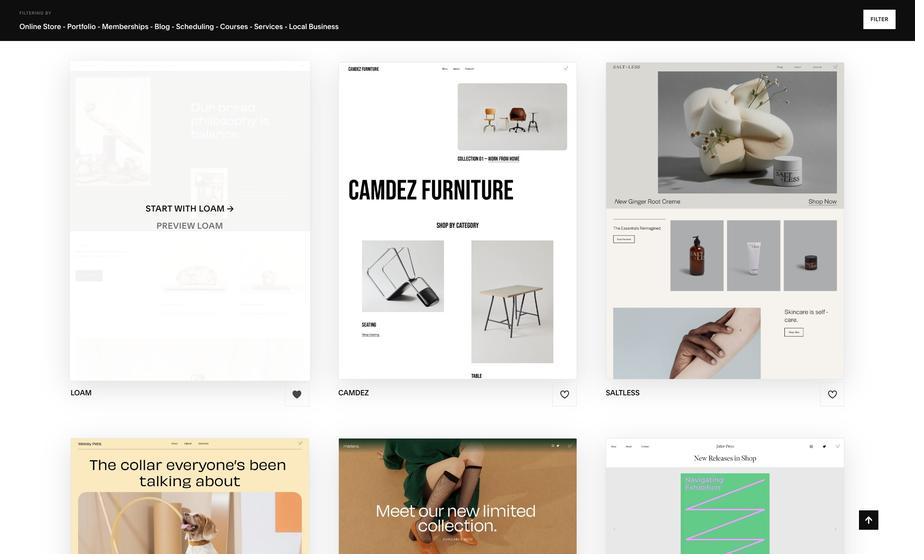 Task type: vqa. For each thing, say whether or not it's contained in the screenshot.
Get at top right
no



Task type: describe. For each thing, give the bounding box(es) containing it.
loam inside preview loam link
[[197, 221, 223, 231]]

1 vertical spatial saltless
[[725, 221, 766, 231]]

start with saltless button
[[673, 197, 777, 221]]

saltless image
[[606, 63, 844, 380]]

online store - portfolio - memberships - blog - scheduling - courses - services - local business
[[19, 22, 339, 31]]

add camdez to your favorites list image
[[560, 390, 569, 400]]

online
[[19, 22, 41, 31]]

5 - from the left
[[216, 22, 218, 31]]

filtering
[[19, 11, 44, 15]]

start for preview saltless
[[673, 204, 700, 214]]

with for loam
[[174, 204, 197, 214]]

preview saltless link
[[684, 214, 766, 238]]

add saltless to your favorites list image
[[827, 390, 837, 400]]

mariana image
[[339, 439, 576, 555]]

start with loam button
[[146, 197, 234, 221]]

4 - from the left
[[172, 22, 174, 31]]

portfolio
[[67, 22, 96, 31]]

2 vertical spatial loam
[[71, 389, 92, 398]]

loam image
[[70, 61, 310, 381]]

preview loam link
[[157, 214, 223, 238]]

by
[[45, 11, 51, 15]]

1 - from the left
[[63, 22, 66, 31]]

courses
[[220, 22, 248, 31]]

loam inside start with loam button
[[199, 204, 225, 214]]

preview for preview camdez
[[418, 221, 457, 231]]

start with loam
[[146, 204, 225, 214]]

7 - from the left
[[285, 22, 287, 31]]

with for saltless
[[702, 204, 724, 214]]

store
[[43, 22, 61, 31]]

saltless inside button
[[726, 204, 768, 214]]

filter
[[871, 16, 889, 23]]

remove loam from your favorites list image
[[292, 390, 302, 400]]

0 horizontal spatial camdez
[[338, 389, 369, 398]]

3 - from the left
[[150, 22, 153, 31]]



Task type: locate. For each thing, give the bounding box(es) containing it.
- right blog
[[172, 22, 174, 31]]

0 horizontal spatial preview
[[157, 221, 195, 231]]

- right the store
[[63, 22, 66, 31]]

-
[[63, 22, 66, 31], [97, 22, 100, 31], [150, 22, 153, 31], [172, 22, 174, 31], [216, 22, 218, 31], [250, 22, 252, 31], [285, 22, 287, 31]]

3 preview from the left
[[684, 221, 722, 231]]

2 with from the left
[[702, 204, 724, 214]]

2 horizontal spatial preview
[[684, 221, 722, 231]]

- left courses
[[216, 22, 218, 31]]

with inside button
[[174, 204, 197, 214]]

preview for preview saltless
[[684, 221, 722, 231]]

1 vertical spatial loam
[[197, 221, 223, 231]]

start up the preview saltless
[[673, 204, 700, 214]]

start with saltless
[[673, 204, 768, 214]]

2 vertical spatial saltless
[[606, 389, 640, 398]]

preview
[[157, 221, 195, 231], [418, 221, 457, 231], [684, 221, 722, 231]]

1 horizontal spatial camdez
[[459, 221, 497, 231]]

scheduling
[[176, 22, 214, 31]]

1 horizontal spatial start
[[673, 204, 700, 214]]

1 preview from the left
[[157, 221, 195, 231]]

with
[[174, 204, 197, 214], [702, 204, 724, 214]]

0 vertical spatial loam
[[199, 204, 225, 214]]

with up preview loam
[[174, 204, 197, 214]]

1 horizontal spatial with
[[702, 204, 724, 214]]

start inside button
[[673, 204, 700, 214]]

services
[[254, 22, 283, 31]]

wesley image
[[71, 439, 309, 555]]

1 start from the left
[[146, 204, 172, 214]]

with inside button
[[702, 204, 724, 214]]

back to top image
[[864, 516, 874, 525]]

with up the preview saltless
[[702, 204, 724, 214]]

preview loam
[[157, 221, 223, 231]]

blog
[[155, 22, 170, 31]]

0 vertical spatial saltless
[[726, 204, 768, 214]]

saltless
[[726, 204, 768, 214], [725, 221, 766, 231], [606, 389, 640, 398]]

1 with from the left
[[174, 204, 197, 214]]

0 horizontal spatial start
[[146, 204, 172, 214]]

0 horizontal spatial with
[[174, 204, 197, 214]]

camdez image
[[339, 63, 576, 380]]

memberships
[[102, 22, 149, 31]]

preview camdez
[[418, 221, 497, 231]]

start
[[146, 204, 172, 214], [673, 204, 700, 214]]

6 - from the left
[[250, 22, 252, 31]]

preview saltless
[[684, 221, 766, 231]]

camdez
[[459, 221, 497, 231], [338, 389, 369, 398]]

business
[[309, 22, 339, 31]]

2 start from the left
[[673, 204, 700, 214]]

loam
[[199, 204, 225, 214], [197, 221, 223, 231], [71, 389, 92, 398]]

- right courses
[[250, 22, 252, 31]]

- right portfolio
[[97, 22, 100, 31]]

start inside button
[[146, 204, 172, 214]]

start up preview loam
[[146, 204, 172, 214]]

jotterpress image
[[606, 439, 844, 555]]

- left local
[[285, 22, 287, 31]]

1 vertical spatial camdez
[[338, 389, 369, 398]]

preview camdez link
[[418, 214, 497, 238]]

0 vertical spatial camdez
[[459, 221, 497, 231]]

2 preview from the left
[[418, 221, 457, 231]]

- left blog
[[150, 22, 153, 31]]

local
[[289, 22, 307, 31]]

preview for preview loam
[[157, 221, 195, 231]]

filtering by
[[19, 11, 51, 15]]

1 horizontal spatial preview
[[418, 221, 457, 231]]

2 - from the left
[[97, 22, 100, 31]]

filter button
[[863, 10, 896, 29]]

start for preview loam
[[146, 204, 172, 214]]



